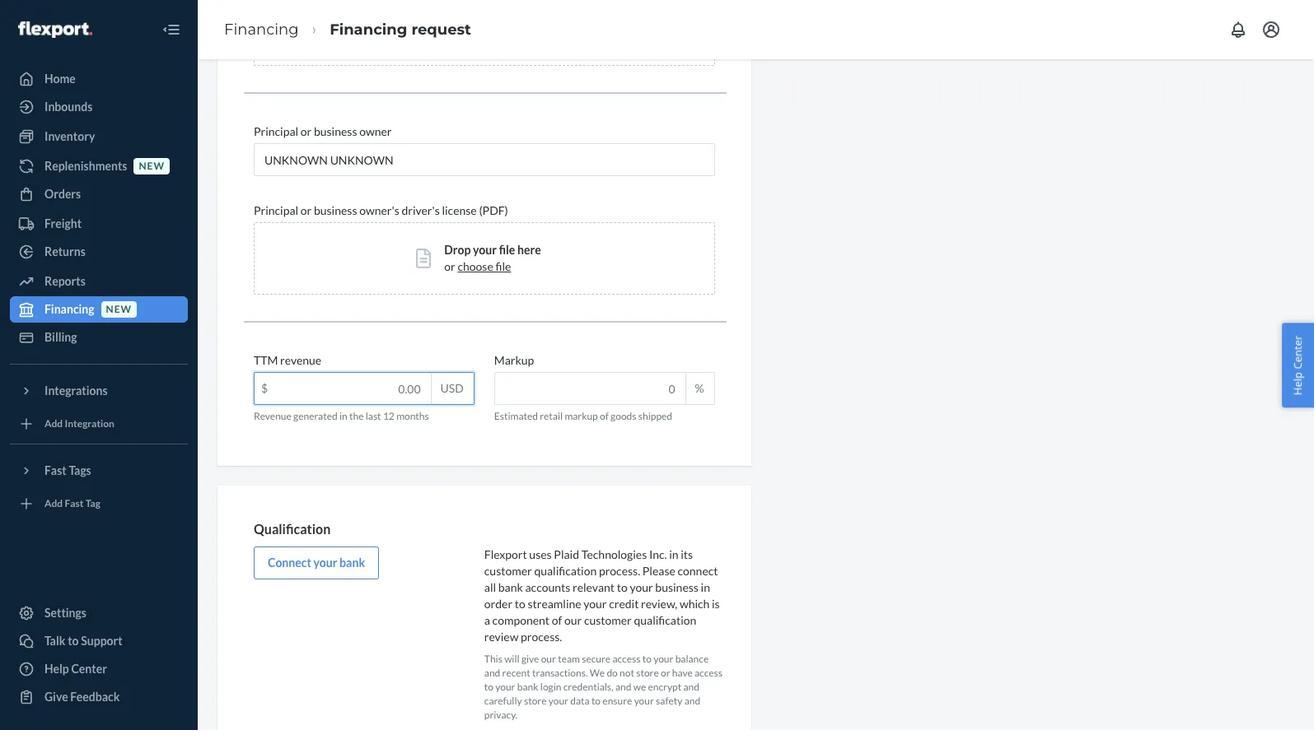 Task type: describe. For each thing, give the bounding box(es) containing it.
drop your file here or choose file
[[444, 243, 541, 274]]

add for add fast tag
[[44, 498, 63, 510]]

to up "we"
[[642, 653, 652, 666]]

and right safety
[[684, 696, 700, 708]]

bank inside button
[[340, 556, 365, 570]]

credit
[[609, 597, 639, 611]]

ttm revenue
[[254, 354, 321, 368]]

(pdf)
[[479, 204, 508, 218]]

principal for principal or business owner's driver's license (pdf)
[[254, 204, 298, 218]]

0 vertical spatial in
[[339, 410, 347, 423]]

close navigation image
[[161, 20, 181, 40]]

usd
[[440, 382, 464, 396]]

billing
[[44, 330, 77, 344]]

principal for principal or business owner
[[254, 124, 298, 138]]

add for add integration
[[44, 418, 63, 430]]

this
[[484, 653, 502, 666]]

give feedback button
[[10, 685, 188, 711]]

2 horizontal spatial in
[[701, 581, 710, 595]]

inc.
[[649, 548, 667, 562]]

review,
[[641, 597, 677, 611]]

to down the credentials,
[[591, 696, 601, 708]]

0 vertical spatial access
[[613, 653, 641, 666]]

login
[[540, 681, 561, 694]]

freight link
[[10, 211, 188, 237]]

0 text field
[[495, 373, 685, 405]]

estimated retail markup of goods shipped
[[494, 410, 672, 423]]

open notifications image
[[1228, 20, 1248, 40]]

financing request link
[[330, 20, 471, 38]]

your down login
[[549, 696, 568, 708]]

uses
[[529, 548, 552, 562]]

order
[[484, 597, 513, 611]]

Owner's full name field
[[254, 143, 715, 176]]

talk to support button
[[10, 629, 188, 655]]

choose
[[458, 260, 493, 274]]

your up have
[[654, 653, 673, 666]]

support
[[81, 634, 122, 648]]

which
[[680, 597, 710, 611]]

give
[[521, 653, 539, 666]]

help center inside button
[[1291, 335, 1305, 395]]

business for owner's
[[314, 204, 357, 218]]

feedback
[[70, 690, 120, 704]]

flexport logo image
[[18, 21, 92, 38]]

ensure
[[603, 696, 632, 708]]

home link
[[10, 66, 188, 92]]

retail
[[540, 410, 563, 423]]

$
[[261, 382, 268, 396]]

billing link
[[10, 325, 188, 351]]

last
[[366, 410, 381, 423]]

principal or business owner
[[254, 124, 392, 138]]

talk
[[44, 634, 65, 648]]

shipped
[[638, 410, 672, 423]]

plaid
[[554, 548, 579, 562]]

markup
[[494, 354, 534, 368]]

and down not
[[615, 681, 631, 694]]

help center button
[[1282, 323, 1314, 408]]

owner's
[[359, 204, 399, 218]]

revenue
[[254, 410, 291, 423]]

1 vertical spatial access
[[695, 667, 723, 680]]

our inside flexport uses plaid technologies inc. in its customer qualification process. please connect all bank accounts relevant to your business in order to streamline your credit review, which is a component of our customer qualification review process.
[[564, 614, 582, 628]]

integrations
[[44, 384, 108, 398]]

relevant
[[573, 581, 615, 595]]

please
[[643, 564, 675, 578]]

integrations button
[[10, 378, 188, 405]]

safety
[[656, 696, 683, 708]]

orders
[[44, 187, 81, 201]]

0 horizontal spatial financing
[[44, 302, 94, 316]]

inbounds link
[[10, 94, 188, 120]]

0.00 text field
[[255, 373, 431, 405]]

driver's
[[402, 204, 440, 218]]

is
[[712, 597, 720, 611]]

goods
[[611, 410, 636, 423]]

or left owner's at the left top of the page
[[301, 204, 312, 218]]

connect your bank button
[[254, 547, 379, 580]]

tags
[[69, 464, 91, 478]]

revenue generated in the last 12 months
[[254, 410, 429, 423]]

1 vertical spatial center
[[71, 662, 107, 676]]

1 horizontal spatial store
[[636, 667, 659, 680]]

or inside this will give our team secure access to your balance and recent transactions. we do not store or have access to your bank login credentials, and we encrypt and carefully store your data to ensure your safety and privacy.
[[661, 667, 670, 680]]

new for replenishments
[[139, 160, 165, 173]]

reports
[[44, 274, 86, 288]]

connect your bank
[[268, 556, 365, 570]]

do
[[607, 667, 618, 680]]

flexport
[[484, 548, 527, 562]]

your inside the drop your file here or choose file
[[473, 243, 497, 257]]

carefully
[[484, 696, 522, 708]]

settings
[[44, 606, 86, 620]]

all
[[484, 581, 496, 595]]

0 vertical spatial process.
[[599, 564, 640, 578]]

transactions.
[[532, 667, 588, 680]]

component
[[492, 614, 550, 628]]

your inside button
[[314, 556, 337, 570]]

0 horizontal spatial process.
[[521, 630, 562, 644]]

1 horizontal spatial of
[[600, 410, 609, 423]]

months
[[396, 410, 429, 423]]

0 horizontal spatial help center
[[44, 662, 107, 676]]

add integration link
[[10, 411, 188, 438]]

bank inside this will give our team secure access to your balance and recent transactions. we do not store or have access to your bank login credentials, and we encrypt and carefully store your data to ensure your safety and privacy.
[[517, 681, 538, 694]]

its
[[681, 548, 693, 562]]

have
[[672, 667, 693, 680]]

inventory link
[[10, 124, 188, 150]]

1 vertical spatial file
[[496, 260, 511, 274]]

0 horizontal spatial customer
[[484, 564, 532, 578]]

your down relevant
[[584, 597, 607, 611]]

business for owner
[[314, 124, 357, 138]]

to up carefully
[[484, 681, 494, 694]]

flexport uses plaid technologies inc. in its customer qualification process. please connect all bank accounts relevant to your business in order to streamline your credit review, which is a component of our customer qualification review process.
[[484, 548, 720, 644]]

add fast tag link
[[10, 491, 188, 517]]

tag
[[85, 498, 100, 510]]



Task type: vqa. For each thing, say whether or not it's contained in the screenshot.
FULFILLMENT to the left
no



Task type: locate. For each thing, give the bounding box(es) containing it.
1 vertical spatial business
[[314, 204, 357, 218]]

0 vertical spatial store
[[636, 667, 659, 680]]

access down balance at the right bottom of the page
[[695, 667, 723, 680]]

help inside button
[[1291, 372, 1305, 395]]

replenishments
[[44, 159, 127, 173]]

business up review,
[[655, 581, 699, 595]]

or inside the drop your file here or choose file
[[444, 260, 455, 274]]

to up credit at bottom left
[[617, 581, 628, 595]]

1 vertical spatial customer
[[584, 614, 632, 628]]

your up choose
[[473, 243, 497, 257]]

in left the
[[339, 410, 347, 423]]

and down this
[[484, 667, 500, 680]]

open account menu image
[[1261, 20, 1281, 40]]

streamline
[[528, 597, 581, 611]]

2 vertical spatial bank
[[517, 681, 538, 694]]

bank right all
[[498, 581, 523, 595]]

breadcrumbs navigation
[[211, 5, 484, 54]]

in down the connect
[[701, 581, 710, 595]]

your down the please
[[630, 581, 653, 595]]

help
[[1291, 372, 1305, 395], [44, 662, 69, 676]]

1 horizontal spatial in
[[669, 548, 679, 562]]

add left integration
[[44, 418, 63, 430]]

0 vertical spatial principal
[[254, 124, 298, 138]]

1 vertical spatial principal
[[254, 204, 298, 218]]

add integration
[[44, 418, 114, 430]]

bank
[[340, 556, 365, 570], [498, 581, 523, 595], [517, 681, 538, 694]]

qualification down review,
[[634, 614, 697, 628]]

1 horizontal spatial help center
[[1291, 335, 1305, 395]]

settings link
[[10, 601, 188, 627]]

financing for financing request
[[330, 20, 407, 38]]

0 vertical spatial customer
[[484, 564, 532, 578]]

help center link
[[10, 657, 188, 683]]

1 vertical spatial help
[[44, 662, 69, 676]]

connect
[[268, 556, 311, 570]]

recent
[[502, 667, 530, 680]]

request
[[411, 20, 471, 38]]

business inside flexport uses plaid technologies inc. in its customer qualification process. please connect all bank accounts relevant to your business in order to streamline your credit review, which is a component of our customer qualification review process.
[[655, 581, 699, 595]]

1 horizontal spatial financing
[[224, 20, 299, 38]]

financing for financing link
[[224, 20, 299, 38]]

inventory
[[44, 129, 95, 143]]

1 horizontal spatial help
[[1291, 372, 1305, 395]]

1 add from the top
[[44, 418, 63, 430]]

2 principal from the top
[[254, 204, 298, 218]]

1 horizontal spatial our
[[564, 614, 582, 628]]

0 horizontal spatial in
[[339, 410, 347, 423]]

0 horizontal spatial help
[[44, 662, 69, 676]]

technologies
[[581, 548, 647, 562]]

1 vertical spatial new
[[106, 304, 132, 316]]

estimated
[[494, 410, 538, 423]]

process. down technologies
[[599, 564, 640, 578]]

connect
[[678, 564, 718, 578]]

help center
[[1291, 335, 1305, 395], [44, 662, 107, 676]]

principal or business owner's driver's license (pdf)
[[254, 204, 508, 218]]

customer
[[484, 564, 532, 578], [584, 614, 632, 628]]

0 vertical spatial bank
[[340, 556, 365, 570]]

business left owner
[[314, 124, 357, 138]]

0 horizontal spatial center
[[71, 662, 107, 676]]

fast tags
[[44, 464, 91, 478]]

talk to support
[[44, 634, 122, 648]]

of down streamline
[[552, 614, 562, 628]]

business left owner's at the left top of the page
[[314, 204, 357, 218]]

12
[[383, 410, 395, 423]]

new down reports link on the top left of page
[[106, 304, 132, 316]]

2 vertical spatial business
[[655, 581, 699, 595]]

1 vertical spatial add
[[44, 498, 63, 510]]

team
[[558, 653, 580, 666]]

balance
[[675, 653, 709, 666]]

or up encrypt
[[661, 667, 670, 680]]

privacy.
[[484, 710, 517, 722]]

0 horizontal spatial new
[[106, 304, 132, 316]]

access
[[613, 653, 641, 666], [695, 667, 723, 680]]

store up "we"
[[636, 667, 659, 680]]

process.
[[599, 564, 640, 578], [521, 630, 562, 644]]

inbounds
[[44, 100, 93, 114]]

qualification down plaid
[[534, 564, 597, 578]]

0 horizontal spatial store
[[524, 696, 547, 708]]

0 vertical spatial new
[[139, 160, 165, 173]]

your up carefully
[[495, 681, 515, 694]]

our up the transactions.
[[541, 653, 556, 666]]

returns
[[44, 245, 86, 259]]

fast inside dropdown button
[[44, 464, 67, 478]]

qualification
[[534, 564, 597, 578], [634, 614, 697, 628]]

your right 'connect'
[[314, 556, 337, 570]]

0 vertical spatial file
[[499, 243, 515, 257]]

0 vertical spatial help
[[1291, 372, 1305, 395]]

0 vertical spatial of
[[600, 410, 609, 423]]

2 add from the top
[[44, 498, 63, 510]]

will
[[504, 653, 520, 666]]

1 vertical spatial of
[[552, 614, 562, 628]]

1 vertical spatial qualification
[[634, 614, 697, 628]]

1 horizontal spatial center
[[1291, 335, 1305, 369]]

in left its at the right bottom
[[669, 548, 679, 562]]

of
[[600, 410, 609, 423], [552, 614, 562, 628]]

we
[[633, 681, 646, 694]]

file right choose
[[496, 260, 511, 274]]

add
[[44, 418, 63, 430], [44, 498, 63, 510]]

access up not
[[613, 653, 641, 666]]

our
[[564, 614, 582, 628], [541, 653, 556, 666]]

bank inside flexport uses plaid technologies inc. in its customer qualification process. please connect all bank accounts relevant to your business in order to streamline your credit review, which is a component of our customer qualification review process.
[[498, 581, 523, 595]]

secure
[[582, 653, 611, 666]]

2 horizontal spatial financing
[[330, 20, 407, 38]]

add down fast tags
[[44, 498, 63, 510]]

bank right 'connect'
[[340, 556, 365, 570]]

give feedback
[[44, 690, 120, 704]]

new
[[139, 160, 165, 173], [106, 304, 132, 316]]

this will give our team secure access to your balance and recent transactions. we do not store or have access to your bank login credentials, and we encrypt and carefully store your data to ensure your safety and privacy.
[[484, 653, 723, 722]]

your down "we"
[[634, 696, 654, 708]]

principal
[[254, 124, 298, 138], [254, 204, 298, 218]]

and
[[484, 667, 500, 680], [615, 681, 631, 694], [683, 681, 699, 694], [684, 696, 700, 708]]

orders link
[[10, 181, 188, 208]]

qualification
[[254, 522, 331, 537]]

accounts
[[525, 581, 570, 595]]

business
[[314, 124, 357, 138], [314, 204, 357, 218], [655, 581, 699, 595]]

here
[[517, 243, 541, 257]]

0 horizontal spatial qualification
[[534, 564, 597, 578]]

0 horizontal spatial access
[[613, 653, 641, 666]]

bank down recent
[[517, 681, 538, 694]]

new for financing
[[106, 304, 132, 316]]

file left here
[[499, 243, 515, 257]]

revenue
[[280, 354, 321, 368]]

owner
[[359, 124, 392, 138]]

encrypt
[[648, 681, 682, 694]]

give
[[44, 690, 68, 704]]

1 vertical spatial in
[[669, 548, 679, 562]]

0 vertical spatial our
[[564, 614, 582, 628]]

1 vertical spatial help center
[[44, 662, 107, 676]]

to inside the talk to support button
[[68, 634, 79, 648]]

of left the "goods" on the bottom of page
[[600, 410, 609, 423]]

store down login
[[524, 696, 547, 708]]

1 vertical spatial bank
[[498, 581, 523, 595]]

customer down credit at bottom left
[[584, 614, 632, 628]]

generated
[[293, 410, 338, 423]]

review
[[484, 630, 519, 644]]

credentials,
[[563, 681, 614, 694]]

data
[[570, 696, 590, 708]]

financing link
[[224, 20, 299, 38]]

1 principal from the top
[[254, 124, 298, 138]]

1 horizontal spatial qualification
[[634, 614, 697, 628]]

1 vertical spatial process.
[[521, 630, 562, 644]]

1 horizontal spatial process.
[[599, 564, 640, 578]]

1 horizontal spatial new
[[139, 160, 165, 173]]

or down drop
[[444, 260, 455, 274]]

center
[[1291, 335, 1305, 369], [71, 662, 107, 676]]

file alt image
[[416, 249, 431, 269]]

0 vertical spatial qualification
[[534, 564, 597, 578]]

to right talk
[[68, 634, 79, 648]]

home
[[44, 72, 76, 86]]

new up orders link
[[139, 160, 165, 173]]

of inside flexport uses plaid technologies inc. in its customer qualification process. please connect all bank accounts relevant to your business in order to streamline your credit review, which is a component of our customer qualification review process.
[[552, 614, 562, 628]]

financing
[[224, 20, 299, 38], [330, 20, 407, 38], [44, 302, 94, 316]]

process. up give
[[521, 630, 562, 644]]

1 horizontal spatial customer
[[584, 614, 632, 628]]

0 horizontal spatial our
[[541, 653, 556, 666]]

1 horizontal spatial access
[[695, 667, 723, 680]]

add fast tag
[[44, 498, 100, 510]]

1 vertical spatial fast
[[65, 498, 84, 510]]

financing request
[[330, 20, 471, 38]]

and down have
[[683, 681, 699, 694]]

0 vertical spatial center
[[1291, 335, 1305, 369]]

0 vertical spatial business
[[314, 124, 357, 138]]

drop
[[444, 243, 471, 257]]

fast left the tag
[[65, 498, 84, 510]]

returns link
[[10, 239, 188, 265]]

our inside this will give our team secure access to your balance and recent transactions. we do not store or have access to your bank login credentials, and we encrypt and carefully store your data to ensure your safety and privacy.
[[541, 653, 556, 666]]

fast tags button
[[10, 458, 188, 484]]

2 vertical spatial in
[[701, 581, 710, 595]]

reports link
[[10, 269, 188, 295]]

1 vertical spatial our
[[541, 653, 556, 666]]

to
[[617, 581, 628, 595], [515, 597, 525, 611], [68, 634, 79, 648], [642, 653, 652, 666], [484, 681, 494, 694], [591, 696, 601, 708]]

our down streamline
[[564, 614, 582, 628]]

center inside button
[[1291, 335, 1305, 369]]

0 horizontal spatial of
[[552, 614, 562, 628]]

or left owner
[[301, 124, 312, 138]]

0 vertical spatial add
[[44, 418, 63, 430]]

fast left tags
[[44, 464, 67, 478]]

customer down the flexport
[[484, 564, 532, 578]]

0 vertical spatial fast
[[44, 464, 67, 478]]

%
[[695, 382, 704, 396]]

0 vertical spatial help center
[[1291, 335, 1305, 395]]

to up component
[[515, 597, 525, 611]]

integration
[[65, 418, 114, 430]]

1 vertical spatial store
[[524, 696, 547, 708]]

ttm
[[254, 354, 278, 368]]

license
[[442, 204, 477, 218]]



